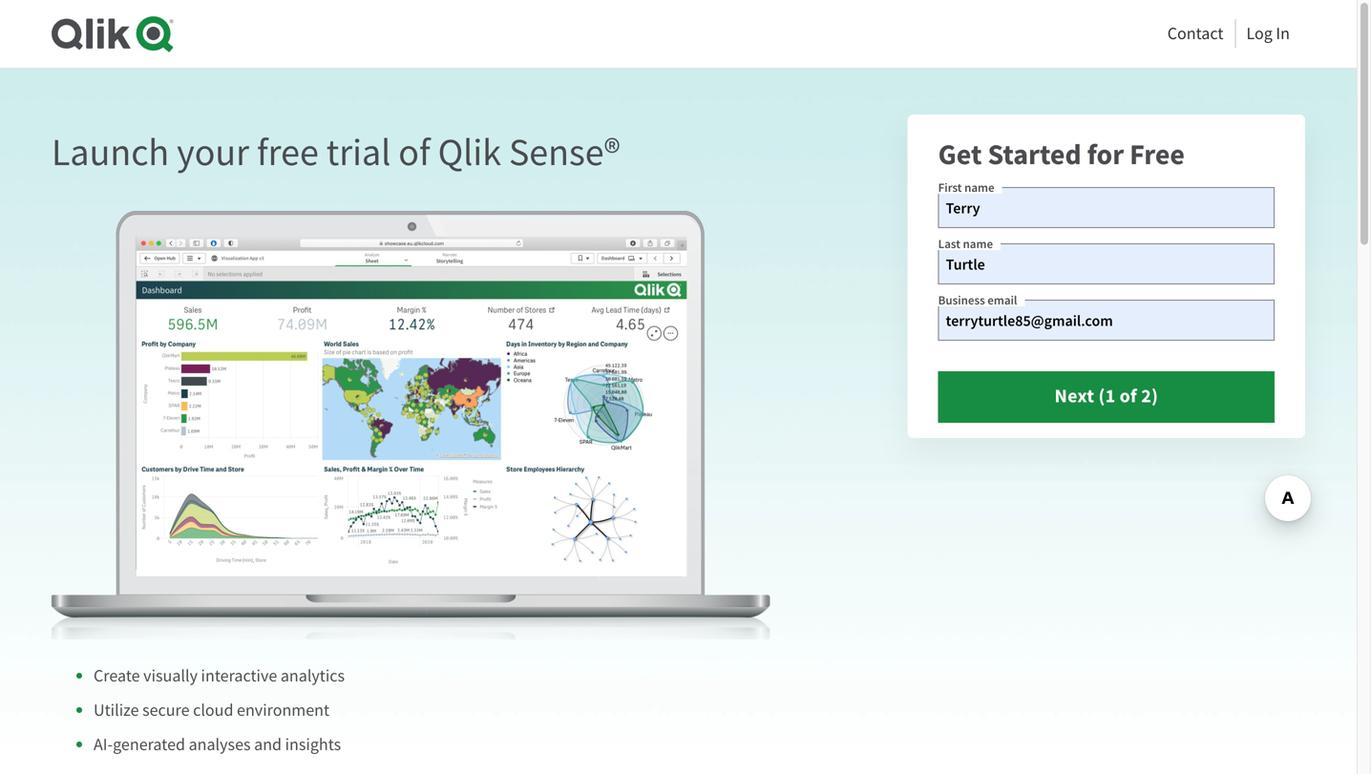 Task type: vqa. For each thing, say whether or not it's contained in the screenshot.
first
yes



Task type: describe. For each thing, give the bounding box(es) containing it.
business
[[939, 292, 985, 309]]

get
[[939, 135, 982, 174]]

cloud
[[193, 700, 233, 722]]

last name
[[939, 236, 993, 252]]

analytics
[[281, 665, 345, 687]]

log in link
[[1247, 17, 1290, 49]]

go to the home page. image
[[52, 15, 174, 53]]

email
[[988, 292, 1018, 309]]

and
[[254, 734, 282, 756]]

create
[[94, 665, 140, 687]]

contact
[[1168, 22, 1224, 44]]

in
[[1276, 22, 1290, 44]]

create visually interactive analytics
[[94, 665, 345, 687]]

name for last name
[[963, 236, 993, 252]]

log in
[[1247, 22, 1290, 44]]

trial
[[326, 129, 391, 177]]

sense®
[[509, 129, 620, 177]]

First name text field
[[939, 187, 1275, 228]]

launch
[[52, 129, 169, 177]]

last
[[939, 236, 961, 252]]

insights
[[285, 734, 341, 756]]

your
[[177, 129, 249, 177]]

utilize secure cloud environment
[[94, 700, 330, 722]]

interactive
[[201, 665, 277, 687]]

first name
[[939, 180, 995, 196]]

name for first name
[[965, 180, 995, 196]]

contact link
[[1168, 17, 1224, 49]]

log
[[1247, 22, 1273, 44]]



Task type: locate. For each thing, give the bounding box(es) containing it.
name right last
[[963, 236, 993, 252]]

business email
[[939, 292, 1018, 309]]

environment
[[237, 700, 330, 722]]

for
[[1087, 135, 1124, 174]]

ai-generated analyses and insights
[[94, 734, 341, 756]]

0 vertical spatial name
[[965, 180, 995, 196]]

name right first at the top of page
[[965, 180, 995, 196]]

launch your free trial of qlik sense®
[[52, 129, 620, 177]]

analyses
[[189, 734, 251, 756]]

Last name text field
[[939, 244, 1275, 285]]

get started for free
[[939, 135, 1185, 174]]

Business email text field
[[939, 300, 1275, 341]]

None submit
[[939, 372, 1275, 423]]

generated
[[113, 734, 185, 756]]

free
[[1130, 135, 1185, 174]]

free
[[257, 129, 319, 177]]

first
[[939, 180, 962, 196]]

started
[[988, 135, 1082, 174]]

visually
[[143, 665, 198, 687]]

1 vertical spatial name
[[963, 236, 993, 252]]

secure
[[142, 700, 190, 722]]

ai-
[[94, 734, 113, 756]]

of
[[399, 129, 430, 177]]

qlik
[[438, 129, 501, 177]]

name
[[965, 180, 995, 196], [963, 236, 993, 252]]

utilize
[[94, 700, 139, 722]]



